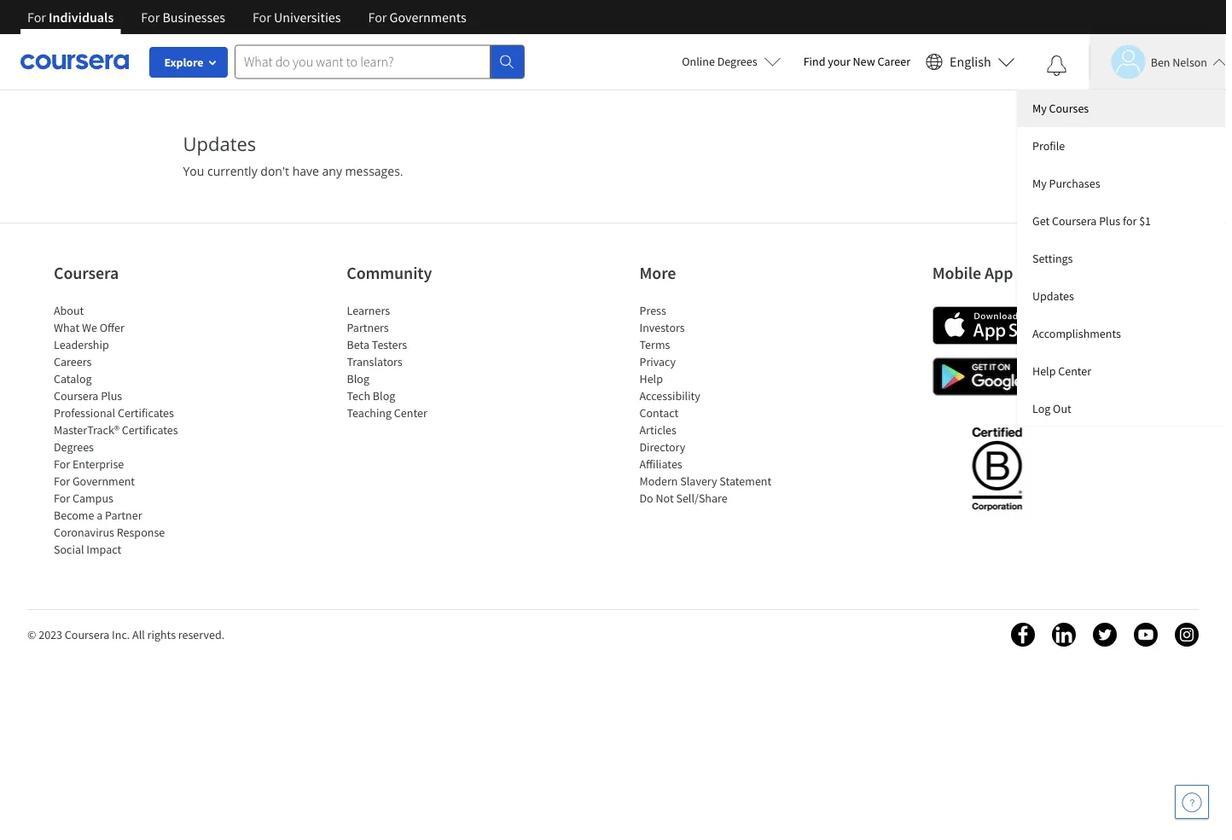 Task type: locate. For each thing, give the bounding box(es) containing it.
messages.
[[345, 163, 403, 179]]

coursera linkedin image
[[1052, 623, 1076, 647]]

catalog link
[[54, 371, 92, 387]]

testers
[[372, 337, 407, 353]]

0 vertical spatial blog
[[347, 371, 369, 387]]

certificates up mastertrack® certificates link
[[118, 405, 174, 421]]

contact
[[640, 405, 679, 421]]

updates inside ben nelson menu
[[1033, 289, 1074, 304]]

list containing about
[[54, 302, 199, 558]]

investors link
[[640, 320, 685, 335]]

mastertrack®
[[54, 423, 119, 438]]

for
[[27, 9, 46, 26], [141, 9, 160, 26], [253, 9, 271, 26], [368, 9, 387, 26], [54, 457, 70, 472], [54, 474, 70, 489], [54, 491, 70, 506]]

1 horizontal spatial updates
[[1033, 289, 1074, 304]]

teaching center link
[[347, 405, 427, 421]]

online degrees button
[[669, 43, 795, 80]]

list for coursera
[[54, 302, 199, 558]]

0 vertical spatial my
[[1033, 101, 1047, 116]]

for campus link
[[54, 491, 113, 506]]

0 vertical spatial center
[[1059, 364, 1092, 379]]

coursera inside get coursera plus for $1 link
[[1052, 213, 1097, 229]]

degrees inside 'about what we offer leadership careers catalog coursera plus professional certificates mastertrack® certificates degrees for enterprise for government for campus become a partner coronavirus response social impact'
[[54, 440, 94, 455]]

help up log
[[1033, 364, 1056, 379]]

directory
[[640, 440, 686, 455]]

updates for updates
[[1033, 289, 1074, 304]]

list containing learners
[[347, 302, 492, 422]]

1 vertical spatial blog
[[373, 388, 395, 404]]

center down accomplishments
[[1059, 364, 1092, 379]]

log out button
[[1017, 390, 1227, 426]]

3 list from the left
[[640, 302, 785, 507]]

1 vertical spatial updates
[[1033, 289, 1074, 304]]

blog up the tech
[[347, 371, 369, 387]]

0 horizontal spatial help
[[640, 371, 663, 387]]

beta testers link
[[347, 337, 407, 353]]

coursera instagram image
[[1175, 623, 1199, 647]]

get it on google play image
[[933, 358, 1062, 396]]

2 my from the top
[[1033, 176, 1047, 191]]

translators
[[347, 354, 402, 370]]

plus
[[1100, 213, 1121, 229], [101, 388, 122, 404]]

blog up teaching center 'link' at the left of the page
[[373, 388, 395, 404]]

coronavirus response link
[[54, 525, 165, 540]]

1 list from the left
[[54, 302, 199, 558]]

plus up professional certificates link
[[101, 388, 122, 404]]

download on the app store image
[[933, 306, 1062, 345]]

coursera facebook image
[[1011, 623, 1035, 647]]

settings link
[[1017, 240, 1227, 277]]

investors
[[640, 320, 685, 335]]

0 horizontal spatial degrees
[[54, 440, 94, 455]]

online
[[682, 54, 715, 69]]

careers link
[[54, 354, 92, 370]]

help center link
[[1017, 353, 1227, 390]]

1 my from the top
[[1033, 101, 1047, 116]]

my
[[1033, 101, 1047, 116], [1033, 176, 1047, 191]]

affiliates link
[[640, 457, 683, 472]]

1 vertical spatial my
[[1033, 176, 1047, 191]]

have
[[292, 163, 319, 179]]

inc.
[[112, 627, 130, 643]]

coursera right get
[[1052, 213, 1097, 229]]

plus left for at top
[[1100, 213, 1121, 229]]

degrees link
[[54, 440, 94, 455]]

updates you currently don't have any messages.
[[183, 131, 403, 179]]

for
[[1123, 213, 1137, 229]]

degrees right online
[[718, 54, 758, 69]]

learners partners beta testers translators blog tech blog teaching center
[[347, 303, 427, 421]]

affiliates
[[640, 457, 683, 472]]

coursera plus link
[[54, 388, 122, 404]]

press
[[640, 303, 666, 318]]

list containing press
[[640, 302, 785, 507]]

1 horizontal spatial plus
[[1100, 213, 1121, 229]]

your
[[828, 54, 851, 69]]

logo of certified b corporation image
[[962, 417, 1032, 520]]

coursera youtube image
[[1134, 623, 1158, 647]]

help inside help center link
[[1033, 364, 1056, 379]]

0 horizontal spatial plus
[[101, 388, 122, 404]]

community
[[347, 262, 432, 284]]

app
[[985, 262, 1014, 284]]

$1
[[1140, 213, 1151, 229]]

0 horizontal spatial list
[[54, 302, 199, 558]]

profile link
[[1017, 127, 1227, 165]]

0 vertical spatial degrees
[[718, 54, 758, 69]]

degrees down "mastertrack®"
[[54, 440, 94, 455]]

1 vertical spatial plus
[[101, 388, 122, 404]]

my left purchases
[[1033, 176, 1047, 191]]

What do you want to learn? text field
[[235, 45, 491, 79]]

statement
[[720, 474, 772, 489]]

my left courses
[[1033, 101, 1047, 116]]

list
[[54, 302, 199, 558], [347, 302, 492, 422], [640, 302, 785, 507]]

None search field
[[235, 45, 525, 79]]

purchases
[[1049, 176, 1101, 191]]

blog
[[347, 371, 369, 387], [373, 388, 395, 404]]

coursera down catalog link
[[54, 388, 98, 404]]

0 vertical spatial updates
[[183, 131, 256, 156]]

degrees inside dropdown button
[[718, 54, 758, 69]]

settings
[[1033, 251, 1073, 266]]

2023
[[39, 627, 62, 643]]

1 vertical spatial degrees
[[54, 440, 94, 455]]

2 horizontal spatial list
[[640, 302, 785, 507]]

accessibility link
[[640, 388, 701, 404]]

rights
[[147, 627, 176, 643]]

governments
[[390, 9, 467, 26]]

center right teaching
[[394, 405, 427, 421]]

terms
[[640, 337, 670, 353]]

1 horizontal spatial help
[[1033, 364, 1056, 379]]

0 vertical spatial plus
[[1100, 213, 1121, 229]]

0 vertical spatial certificates
[[118, 405, 174, 421]]

0 horizontal spatial center
[[394, 405, 427, 421]]

plus inside 'about what we offer leadership careers catalog coursera plus professional certificates mastertrack® certificates degrees for enterprise for government for campus become a partner coronavirus response social impact'
[[101, 388, 122, 404]]

1 horizontal spatial list
[[347, 302, 492, 422]]

social
[[54, 542, 84, 557]]

offer
[[100, 320, 124, 335]]

1 horizontal spatial degrees
[[718, 54, 758, 69]]

for individuals
[[27, 9, 114, 26]]

businesses
[[163, 9, 225, 26]]

coronavirus
[[54, 525, 114, 540]]

about
[[54, 303, 84, 318]]

partners link
[[347, 320, 389, 335]]

0 horizontal spatial updates
[[183, 131, 256, 156]]

certificates down professional certificates link
[[122, 423, 178, 438]]

coursera
[[1052, 213, 1097, 229], [54, 262, 119, 284], [54, 388, 98, 404], [65, 627, 109, 643]]

updates for updates you currently don't have any messages.
[[183, 131, 256, 156]]

for left individuals
[[27, 9, 46, 26]]

1 vertical spatial center
[[394, 405, 427, 421]]

show notifications image
[[1047, 55, 1068, 76]]

articles link
[[640, 423, 677, 438]]

help down privacy in the right of the page
[[640, 371, 663, 387]]

updates up currently
[[183, 131, 256, 156]]

center inside "learners partners beta testers translators blog tech blog teaching center"
[[394, 405, 427, 421]]

updates inside updates you currently don't have any messages.
[[183, 131, 256, 156]]

updates down settings
[[1033, 289, 1074, 304]]

you
[[183, 163, 204, 179]]

1 horizontal spatial center
[[1059, 364, 1092, 379]]

2 list from the left
[[347, 302, 492, 422]]

don't
[[261, 163, 289, 179]]

center inside ben nelson menu
[[1059, 364, 1092, 379]]

any
[[322, 163, 342, 179]]



Task type: describe. For each thing, give the bounding box(es) containing it.
for left businesses
[[141, 9, 160, 26]]

articles
[[640, 423, 677, 438]]

for government link
[[54, 474, 135, 489]]

my courses link
[[1017, 90, 1227, 127]]

what
[[54, 320, 80, 335]]

help inside press investors terms privacy help accessibility contact articles directory affiliates modern slavery statement do not sell/share
[[640, 371, 663, 387]]

universities
[[274, 9, 341, 26]]

find your new career
[[804, 54, 911, 69]]

press link
[[640, 303, 666, 318]]

campus
[[73, 491, 113, 506]]

for up become
[[54, 491, 70, 506]]

government
[[73, 474, 135, 489]]

response
[[117, 525, 165, 540]]

about what we offer leadership careers catalog coursera plus professional certificates mastertrack® certificates degrees for enterprise for government for campus become a partner coronavirus response social impact
[[54, 303, 178, 557]]

professional certificates link
[[54, 405, 174, 421]]

accessibility
[[640, 388, 701, 404]]

all
[[132, 627, 145, 643]]

my for my purchases
[[1033, 176, 1047, 191]]

profile
[[1033, 138, 1065, 154]]

mastertrack® certificates link
[[54, 423, 178, 438]]

catalog
[[54, 371, 92, 387]]

mobile app
[[933, 262, 1014, 284]]

ben
[[1151, 54, 1171, 70]]

coursera up about
[[54, 262, 119, 284]]

my for my courses
[[1033, 101, 1047, 116]]

ben nelson button
[[1090, 45, 1227, 79]]

leadership
[[54, 337, 109, 353]]

0 horizontal spatial blog
[[347, 371, 369, 387]]

my purchases link
[[1017, 165, 1227, 202]]

log out
[[1033, 401, 1072, 417]]

tech
[[347, 388, 370, 404]]

online degrees
[[682, 54, 758, 69]]

mobile
[[933, 262, 982, 284]]

contact link
[[640, 405, 679, 421]]

my courses
[[1033, 101, 1089, 116]]

1 horizontal spatial blog
[[373, 388, 395, 404]]

get
[[1033, 213, 1050, 229]]

list for more
[[640, 302, 785, 507]]

help center image
[[1182, 792, 1203, 813]]

for down degrees link at the bottom
[[54, 457, 70, 472]]

accomplishments
[[1033, 326, 1122, 341]]

reserved.
[[178, 627, 225, 643]]

1 vertical spatial certificates
[[122, 423, 178, 438]]

slavery
[[681, 474, 717, 489]]

privacy
[[640, 354, 676, 370]]

directory link
[[640, 440, 686, 455]]

modern slavery statement link
[[640, 474, 772, 489]]

log
[[1033, 401, 1051, 417]]

for left universities
[[253, 9, 271, 26]]

new
[[853, 54, 875, 69]]

do not sell/share link
[[640, 491, 728, 506]]

updates link
[[1017, 277, 1227, 315]]

accomplishments link
[[1017, 315, 1227, 353]]

careers
[[54, 354, 92, 370]]

coursera inside 'about what we offer leadership careers catalog coursera plus professional certificates mastertrack® certificates degrees for enterprise for government for campus become a partner coronavirus response social impact'
[[54, 388, 98, 404]]

do
[[640, 491, 654, 506]]

individuals
[[49, 9, 114, 26]]

career
[[878, 54, 911, 69]]

impact
[[86, 542, 121, 557]]

for enterprise link
[[54, 457, 124, 472]]

©
[[27, 627, 36, 643]]

tech blog link
[[347, 388, 395, 404]]

press investors terms privacy help accessibility contact articles directory affiliates modern slavery statement do not sell/share
[[640, 303, 772, 506]]

become a partner link
[[54, 508, 142, 523]]

more
[[640, 262, 676, 284]]

find
[[804, 54, 826, 69]]

a
[[97, 508, 103, 523]]

for up for campus link
[[54, 474, 70, 489]]

plus inside ben nelson menu
[[1100, 213, 1121, 229]]

become
[[54, 508, 94, 523]]

beta
[[347, 337, 369, 353]]

ben nelson
[[1151, 54, 1208, 70]]

english
[[950, 53, 992, 70]]

coursera image
[[20, 48, 129, 75]]

enterprise
[[73, 457, 124, 472]]

explore
[[164, 55, 204, 70]]

list for community
[[347, 302, 492, 422]]

terms link
[[640, 337, 670, 353]]

leadership link
[[54, 337, 109, 353]]

out
[[1053, 401, 1072, 417]]

coursera twitter image
[[1093, 623, 1117, 647]]

currently
[[207, 163, 258, 179]]

ben nelson menu
[[1017, 90, 1227, 426]]

coursera left inc.
[[65, 627, 109, 643]]

translators link
[[347, 354, 402, 370]]

banner navigation
[[14, 0, 480, 47]]

© 2023 coursera inc. all rights reserved.
[[27, 627, 225, 643]]

for up what do you want to learn? "text box"
[[368, 9, 387, 26]]

not
[[656, 491, 674, 506]]

explore button
[[149, 47, 228, 78]]

for governments
[[368, 9, 467, 26]]

nelson
[[1173, 54, 1208, 70]]

courses
[[1049, 101, 1089, 116]]

we
[[82, 320, 97, 335]]

help link
[[640, 371, 663, 387]]

what we offer link
[[54, 320, 124, 335]]

modern
[[640, 474, 678, 489]]

for businesses
[[141, 9, 225, 26]]

blog link
[[347, 371, 369, 387]]



Task type: vqa. For each thing, say whether or not it's contained in the screenshot.
Modern at bottom
yes



